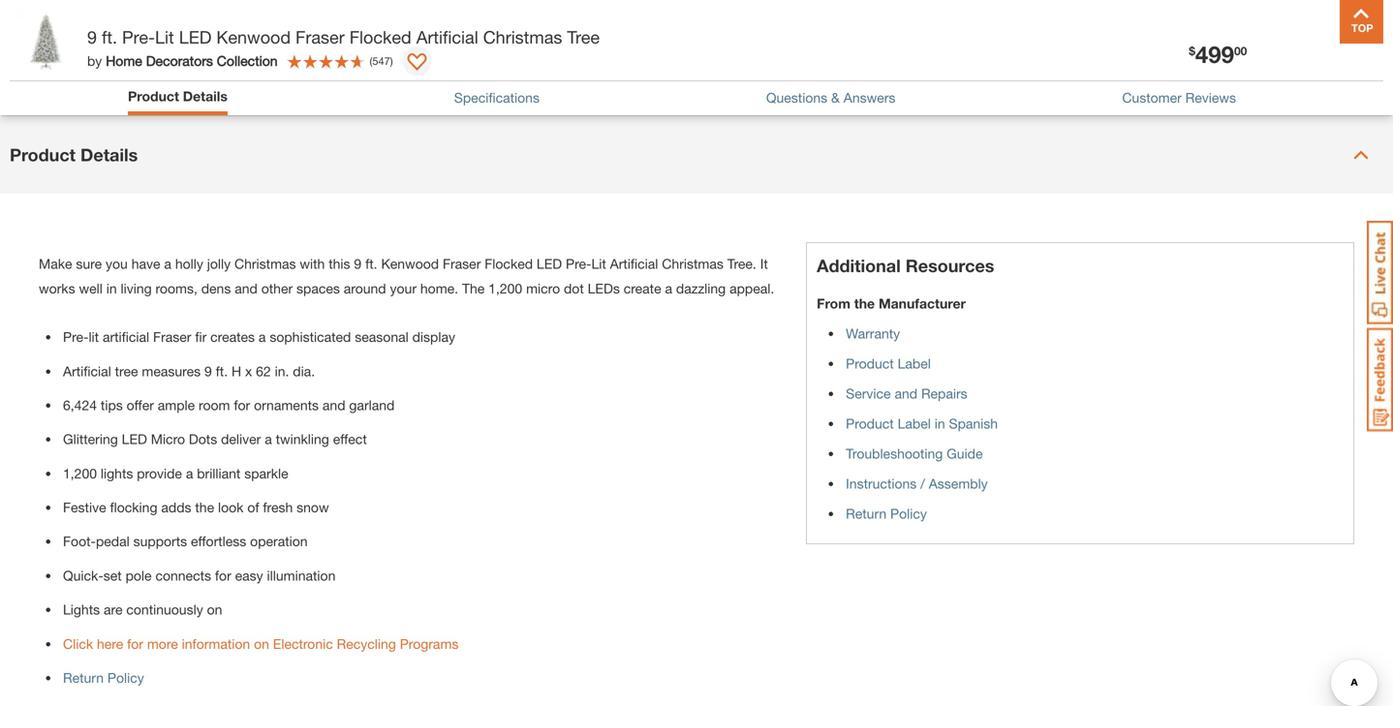 Task type: vqa. For each thing, say whether or not it's contained in the screenshot.
knowledgeable
no



Task type: locate. For each thing, give the bounding box(es) containing it.
0 horizontal spatial lit
[[155, 27, 174, 47]]

kenwood up your
[[381, 256, 439, 272]]

1 horizontal spatial the
[[854, 296, 875, 312]]

9 up by on the left
[[87, 27, 97, 47]]

details down by on the left
[[80, 145, 138, 165]]

led up by home decorators collection
[[179, 27, 212, 47]]

ft. up around
[[365, 256, 377, 272]]

on up "information"
[[207, 602, 222, 618]]

1 horizontal spatial artificial
[[416, 27, 478, 47]]

1 vertical spatial in
[[935, 416, 945, 432]]

ft. left h
[[216, 363, 228, 379]]

specifications button
[[454, 88, 540, 108], [454, 88, 540, 108]]

the
[[462, 280, 485, 296]]

snow
[[297, 500, 329, 516]]

0 vertical spatial pre-
[[122, 27, 155, 47]]

1 vertical spatial kenwood
[[381, 256, 439, 272]]

0 vertical spatial the
[[854, 296, 875, 312]]

you
[[106, 256, 128, 272]]

policy for the right 'return policy' link
[[891, 506, 927, 522]]

2 vertical spatial ft.
[[216, 363, 228, 379]]

in down repairs
[[935, 416, 945, 432]]

pre- up dot
[[566, 256, 592, 272]]

1,200 lights provide a brilliant sparkle
[[63, 465, 288, 481]]

1 horizontal spatial on
[[254, 636, 269, 652]]

1 vertical spatial &
[[831, 90, 840, 106]]

2 horizontal spatial policy
[[1232, 51, 1269, 67]]

0 horizontal spatial the
[[195, 500, 214, 516]]

2 horizontal spatial led
[[537, 256, 562, 272]]

the left look
[[195, 500, 214, 516]]

label for product label in spanish
[[898, 416, 931, 432]]

policy down here
[[107, 670, 144, 686]]

policy down 'instructions / assembly'
[[891, 506, 927, 522]]

deliver
[[221, 431, 261, 447]]

& right free
[[921, 26, 933, 46]]

1 horizontal spatial led
[[179, 27, 212, 47]]

product details
[[128, 88, 228, 104], [10, 145, 138, 165]]

& for questions
[[831, 90, 840, 106]]

0 vertical spatial product details
[[128, 88, 228, 104]]

return policy down instructions
[[846, 506, 927, 522]]

return policy down here
[[63, 670, 144, 686]]

1 horizontal spatial kenwood
[[381, 256, 439, 272]]

1 horizontal spatial and
[[323, 397, 345, 413]]

for
[[234, 397, 250, 413], [215, 568, 231, 584], [127, 636, 143, 652]]

0 horizontal spatial for
[[127, 636, 143, 652]]

1 vertical spatial policy
[[891, 506, 927, 522]]

appeal.
[[730, 280, 774, 296]]

in right well
[[106, 280, 117, 296]]

2 vertical spatial led
[[122, 431, 147, 447]]

service and repairs
[[846, 386, 968, 402]]

in
[[1053, 26, 1069, 46]]

& left 'answers'
[[831, 90, 840, 106]]

label up troubleshooting guide
[[898, 416, 931, 432]]

product details down decorators
[[128, 88, 228, 104]]

collection
[[217, 53, 278, 69]]

1 horizontal spatial details
[[183, 88, 228, 104]]

on left electronic
[[254, 636, 269, 652]]

are
[[104, 602, 123, 618]]

the right the from
[[854, 296, 875, 312]]

0 horizontal spatial &
[[831, 90, 840, 106]]

in.
[[275, 363, 289, 379]]

1 vertical spatial the
[[195, 500, 214, 516]]

/
[[921, 476, 925, 492]]

free & easy returns in store or online read return policy
[[879, 26, 1269, 67]]

festive flocking adds the look of fresh snow
[[63, 500, 329, 516]]

1 vertical spatial artificial
[[610, 256, 658, 272]]

1 horizontal spatial return policy link
[[846, 506, 927, 522]]

return down click
[[63, 670, 104, 686]]

return down instructions
[[846, 506, 887, 522]]

2 horizontal spatial pre-
[[566, 256, 592, 272]]

1 vertical spatial on
[[254, 636, 269, 652]]

0 vertical spatial led
[[179, 27, 212, 47]]

1 vertical spatial return policy link
[[63, 670, 144, 686]]

9 left h
[[204, 363, 212, 379]]

0 horizontal spatial ft.
[[102, 27, 117, 47]]

lit up leds
[[592, 256, 606, 272]]

flocked up 547
[[350, 27, 412, 47]]

in inside "make sure you have a holly jolly christmas with this 9 ft. kenwood fraser flocked led pre-lit artificial christmas tree. it works well in living rooms, dens and other spaces around your home. the 1,200 micro dot leds create a dazzling appeal."
[[106, 280, 117, 296]]

1 horizontal spatial fraser
[[296, 27, 345, 47]]

0 vertical spatial 9
[[87, 27, 97, 47]]

guide
[[947, 446, 983, 462]]

2 horizontal spatial 9
[[354, 256, 362, 272]]

resources
[[906, 255, 995, 276]]

1 horizontal spatial policy
[[891, 506, 927, 522]]

2 horizontal spatial fraser
[[443, 256, 481, 272]]

product details down by on the left
[[10, 145, 138, 165]]

0 horizontal spatial artificial
[[63, 363, 111, 379]]

questions & answers button
[[766, 88, 896, 108], [766, 88, 896, 108]]

artificial down lit
[[63, 363, 111, 379]]

product image image
[[15, 10, 78, 73]]

0 vertical spatial for
[[234, 397, 250, 413]]

2 vertical spatial fraser
[[153, 329, 191, 345]]

0 horizontal spatial on
[[207, 602, 222, 618]]

click
[[63, 636, 93, 652]]

1 horizontal spatial lit
[[592, 256, 606, 272]]

artificial up create
[[610, 256, 658, 272]]

holly
[[175, 256, 203, 272]]

0 vertical spatial &
[[921, 26, 933, 46]]

2 label from the top
[[898, 416, 931, 432]]

0 horizontal spatial return policy
[[63, 670, 144, 686]]

1 vertical spatial led
[[537, 256, 562, 272]]

1 vertical spatial 9
[[354, 256, 362, 272]]

quick-
[[63, 568, 103, 584]]

for left easy
[[215, 568, 231, 584]]

00
[[1234, 44, 1247, 58]]

artificial inside "make sure you have a holly jolly christmas with this 9 ft. kenwood fraser flocked led pre-lit artificial christmas tree. it works well in living rooms, dens and other spaces around your home. the 1,200 micro dot leds create a dazzling appeal."
[[610, 256, 658, 272]]

return
[[1188, 51, 1228, 67], [846, 506, 887, 522], [63, 670, 104, 686]]

pre- inside "make sure you have a holly jolly christmas with this 9 ft. kenwood fraser flocked led pre-lit artificial christmas tree. it works well in living rooms, dens and other spaces around your home. the 1,200 micro dot leds create a dazzling appeal."
[[566, 256, 592, 272]]

9
[[87, 27, 97, 47], [354, 256, 362, 272], [204, 363, 212, 379]]

0 horizontal spatial 1,200
[[63, 465, 97, 481]]

and right dens
[[235, 280, 258, 296]]

policy
[[1232, 51, 1269, 67], [891, 506, 927, 522], [107, 670, 144, 686]]

illumination
[[267, 568, 336, 584]]

works
[[39, 280, 75, 296]]

& for free
[[921, 26, 933, 46]]

1 vertical spatial ft.
[[365, 256, 377, 272]]

customer
[[1122, 90, 1182, 106]]

garland
[[349, 397, 395, 413]]

2 horizontal spatial christmas
[[662, 256, 724, 272]]

instructions / assembly link
[[846, 476, 988, 492]]

1 horizontal spatial for
[[215, 568, 231, 584]]

top button
[[1340, 0, 1384, 44]]

led left micro
[[122, 431, 147, 447]]

1 vertical spatial fraser
[[443, 256, 481, 272]]

more
[[147, 636, 178, 652]]

lit
[[89, 329, 99, 345]]

live chat image
[[1367, 221, 1393, 325]]

product label in spanish link
[[846, 416, 998, 432]]

policy for bottommost 'return policy' link
[[107, 670, 144, 686]]

2 horizontal spatial and
[[895, 386, 918, 402]]

home.
[[420, 280, 458, 296]]

for right here
[[127, 636, 143, 652]]

1 horizontal spatial &
[[921, 26, 933, 46]]

0 vertical spatial return
[[1188, 51, 1228, 67]]

christmas up other
[[235, 256, 296, 272]]

additional resources
[[817, 255, 995, 276]]

1 horizontal spatial flocked
[[485, 256, 533, 272]]

kenwood up collection
[[216, 27, 291, 47]]

jolly
[[207, 256, 231, 272]]

for right the room
[[234, 397, 250, 413]]

pedal
[[96, 534, 130, 550]]

tree.
[[727, 256, 757, 272]]

instructions
[[846, 476, 917, 492]]

ft. up home
[[102, 27, 117, 47]]

0 vertical spatial label
[[898, 356, 931, 372]]

pre- left artificial
[[63, 329, 89, 345]]

click here for more information on electronic recycling programs
[[63, 636, 459, 652]]

1 horizontal spatial ft.
[[216, 363, 228, 379]]

continuously
[[126, 602, 203, 618]]

policy up reviews
[[1232, 51, 1269, 67]]

fraser
[[296, 27, 345, 47], [443, 256, 481, 272], [153, 329, 191, 345]]

display
[[412, 329, 455, 345]]

1 horizontal spatial 1,200
[[489, 280, 522, 296]]

0 horizontal spatial policy
[[107, 670, 144, 686]]

1,200
[[489, 280, 522, 296], [63, 465, 97, 481]]

& inside free & easy returns in store or online read return policy
[[921, 26, 933, 46]]

0 vertical spatial ft.
[[102, 27, 117, 47]]

547
[[372, 55, 390, 67]]

fresh
[[263, 500, 293, 516]]

pole
[[126, 568, 152, 584]]

0 vertical spatial in
[[106, 280, 117, 296]]

label up 'service and repairs' link
[[898, 356, 931, 372]]

dens
[[201, 280, 231, 296]]

2 horizontal spatial artificial
[[610, 256, 658, 272]]

1,200 right the
[[489, 280, 522, 296]]

ample
[[158, 397, 195, 413]]

read
[[1152, 51, 1184, 67]]

artificial up display icon
[[416, 27, 478, 47]]

feedback link image
[[1367, 328, 1393, 432]]

0 horizontal spatial pre-
[[63, 329, 89, 345]]

spanish
[[949, 416, 998, 432]]

2 horizontal spatial return
[[1188, 51, 1228, 67]]

return policy link down here
[[63, 670, 144, 686]]

it
[[760, 256, 768, 272]]

led up micro
[[537, 256, 562, 272]]

x
[[245, 363, 252, 379]]

1 horizontal spatial christmas
[[483, 27, 562, 47]]

0 horizontal spatial in
[[106, 280, 117, 296]]

1 vertical spatial return policy
[[63, 670, 144, 686]]

effortless
[[191, 534, 246, 550]]

0 horizontal spatial fraser
[[153, 329, 191, 345]]

pre- up home
[[122, 27, 155, 47]]

recycling
[[337, 636, 396, 652]]

9 right "this"
[[354, 256, 362, 272]]

and up effect
[[323, 397, 345, 413]]

return left 00
[[1188, 51, 1228, 67]]

and
[[235, 280, 258, 296], [895, 386, 918, 402], [323, 397, 345, 413]]

0 vertical spatial on
[[207, 602, 222, 618]]

operation
[[250, 534, 308, 550]]

0 horizontal spatial return policy link
[[63, 670, 144, 686]]

dazzling
[[676, 280, 726, 296]]

kenwood inside "make sure you have a holly jolly christmas with this 9 ft. kenwood fraser flocked led pre-lit artificial christmas tree. it works well in living rooms, dens and other spaces around your home. the 1,200 micro dot leds create a dazzling appeal."
[[381, 256, 439, 272]]

a left holly
[[164, 256, 171, 272]]

set
[[103, 568, 122, 584]]

connects
[[155, 568, 211, 584]]

christmas
[[483, 27, 562, 47], [235, 256, 296, 272], [662, 256, 724, 272]]

1 vertical spatial return
[[846, 506, 887, 522]]

christmas left "tree"
[[483, 27, 562, 47]]

a right creates
[[259, 329, 266, 345]]

1 vertical spatial lit
[[592, 256, 606, 272]]

return inside free & easy returns in store or online read return policy
[[1188, 51, 1228, 67]]

2 horizontal spatial ft.
[[365, 256, 377, 272]]

christmas up dazzling
[[662, 256, 724, 272]]

2 vertical spatial return
[[63, 670, 104, 686]]

display image
[[408, 53, 427, 73]]

0 vertical spatial return policy link
[[846, 506, 927, 522]]

1 label from the top
[[898, 356, 931, 372]]

create
[[624, 280, 661, 296]]

on
[[207, 602, 222, 618], [254, 636, 269, 652]]

1 vertical spatial 1,200
[[63, 465, 97, 481]]

1 vertical spatial label
[[898, 416, 931, 432]]

0 vertical spatial 1,200
[[489, 280, 522, 296]]

return policy link down instructions
[[846, 506, 927, 522]]

festive
[[63, 500, 106, 516]]

led inside "make sure you have a holly jolly christmas with this 9 ft. kenwood fraser flocked led pre-lit artificial christmas tree. it works well in living rooms, dens and other spaces around your home. the 1,200 micro dot leds create a dazzling appeal."
[[537, 256, 562, 272]]

1,200 up festive
[[63, 465, 97, 481]]

glittering led micro dots deliver a twinkling effect
[[63, 431, 367, 447]]

free
[[879, 26, 916, 46]]

flocked up micro
[[485, 256, 533, 272]]

1 vertical spatial flocked
[[485, 256, 533, 272]]

provide
[[137, 465, 182, 481]]

&
[[921, 26, 933, 46], [831, 90, 840, 106]]

1,200 inside "make sure you have a holly jolly christmas with this 9 ft. kenwood fraser flocked led pre-lit artificial christmas tree. it works well in living rooms, dens and other spaces around your home. the 1,200 micro dot leds create a dazzling appeal."
[[489, 280, 522, 296]]

0 horizontal spatial flocked
[[350, 27, 412, 47]]

lit up decorators
[[155, 27, 174, 47]]

1 vertical spatial pre-
[[566, 256, 592, 272]]

by home decorators collection
[[87, 53, 278, 69]]

the
[[854, 296, 875, 312], [195, 500, 214, 516]]

0 horizontal spatial kenwood
[[216, 27, 291, 47]]

0 vertical spatial flocked
[[350, 27, 412, 47]]

troubleshooting guide link
[[846, 446, 983, 462]]

and up product label in spanish
[[895, 386, 918, 402]]

details down by home decorators collection
[[183, 88, 228, 104]]

1 horizontal spatial in
[[935, 416, 945, 432]]

0 horizontal spatial and
[[235, 280, 258, 296]]

living
[[121, 280, 152, 296]]

1 horizontal spatial return policy
[[846, 506, 927, 522]]

2 vertical spatial policy
[[107, 670, 144, 686]]



Task type: describe. For each thing, give the bounding box(es) containing it.
rooms,
[[156, 280, 198, 296]]

2 vertical spatial artificial
[[63, 363, 111, 379]]

lit inside "make sure you have a holly jolly christmas with this 9 ft. kenwood fraser flocked led pre-lit artificial christmas tree. it works well in living rooms, dens and other spaces around your home. the 1,200 micro dot leds create a dazzling appeal."
[[592, 256, 606, 272]]

0 vertical spatial return policy
[[846, 506, 927, 522]]

make
[[39, 256, 72, 272]]

1 horizontal spatial pre-
[[122, 27, 155, 47]]

read return policy link
[[1152, 49, 1269, 70]]

other
[[261, 280, 293, 296]]

here
[[97, 636, 123, 652]]

0 vertical spatial lit
[[155, 27, 174, 47]]

0 vertical spatial fraser
[[296, 27, 345, 47]]

manufacturer
[[879, 296, 966, 312]]

troubleshooting guide
[[846, 446, 983, 462]]

twinkling
[[276, 431, 329, 447]]

home
[[106, 53, 142, 69]]

and inside "make sure you have a holly jolly christmas with this 9 ft. kenwood fraser flocked led pre-lit artificial christmas tree. it works well in living rooms, dens and other spaces around your home. the 1,200 micro dot leds create a dazzling appeal."
[[235, 280, 258, 296]]

a right deliver
[[265, 431, 272, 447]]

tree
[[567, 27, 600, 47]]

look
[[218, 500, 244, 516]]

h
[[232, 363, 241, 379]]

additional
[[817, 255, 901, 276]]

flocking
[[110, 500, 157, 516]]

62
[[256, 363, 271, 379]]

your
[[390, 280, 417, 296]]

6,424
[[63, 397, 97, 413]]

a left "brilliant"
[[186, 465, 193, 481]]

)
[[390, 55, 393, 67]]

this
[[329, 256, 350, 272]]

product label in spanish
[[846, 416, 998, 432]]

micro
[[151, 431, 185, 447]]

artificial tree measures 9 ft. h x 62 in. dia.
[[63, 363, 315, 379]]

decorators
[[146, 53, 213, 69]]

reviews
[[1186, 90, 1236, 106]]

foot-
[[63, 534, 96, 550]]

$ 499 00
[[1189, 40, 1247, 68]]

product label
[[846, 356, 931, 372]]

have
[[131, 256, 160, 272]]

lights are continuously on
[[63, 602, 222, 618]]

information
[[182, 636, 250, 652]]

label for product label
[[898, 356, 931, 372]]

0 vertical spatial details
[[183, 88, 228, 104]]

questions & answers
[[766, 90, 896, 106]]

policy inside free & easy returns in store or online read return policy
[[1232, 51, 1269, 67]]

$
[[1189, 44, 1196, 58]]

service and repairs link
[[846, 386, 968, 402]]

ornaments
[[254, 397, 319, 413]]

with
[[300, 256, 325, 272]]

repairs
[[921, 386, 968, 402]]

flocked inside "make sure you have a holly jolly christmas with this 9 ft. kenwood fraser flocked led pre-lit artificial christmas tree. it works well in living rooms, dens and other spaces around your home. the 1,200 micro dot leds create a dazzling appeal."
[[485, 256, 533, 272]]

0 horizontal spatial led
[[122, 431, 147, 447]]

pre-lit artificial fraser fir creates a sophisticated seasonal display
[[63, 329, 455, 345]]

ft. inside "make sure you have a holly jolly christmas with this 9 ft. kenwood fraser flocked led pre-lit artificial christmas tree. it works well in living rooms, dens and other spaces around your home. the 1,200 micro dot leds create a dazzling appeal."
[[365, 256, 377, 272]]

tree
[[115, 363, 138, 379]]

1 vertical spatial product details
[[10, 145, 138, 165]]

1 vertical spatial details
[[80, 145, 138, 165]]

2 vertical spatial 9
[[204, 363, 212, 379]]

( 547 )
[[370, 55, 393, 67]]

warranty
[[846, 326, 900, 342]]

0 horizontal spatial christmas
[[235, 256, 296, 272]]

specifications
[[454, 90, 540, 106]]

9 inside "make sure you have a holly jolly christmas with this 9 ft. kenwood fraser flocked led pre-lit artificial christmas tree. it works well in living rooms, dens and other spaces around your home. the 1,200 micro dot leds create a dazzling appeal."
[[354, 256, 362, 272]]

fraser inside "make sure you have a holly jolly christmas with this 9 ft. kenwood fraser flocked led pre-lit artificial christmas tree. it works well in living rooms, dens and other spaces around your home. the 1,200 micro dot leds create a dazzling appeal."
[[443, 256, 481, 272]]

dot
[[564, 280, 584, 296]]

questions
[[766, 90, 828, 106]]

electronic
[[273, 636, 333, 652]]

caret image
[[1354, 147, 1369, 163]]

troubleshooting
[[846, 446, 943, 462]]

by
[[87, 53, 102, 69]]

returns
[[982, 26, 1048, 46]]

effect
[[333, 431, 367, 447]]

2 horizontal spatial for
[[234, 397, 250, 413]]

from the manufacturer
[[817, 296, 966, 312]]

lights
[[63, 602, 100, 618]]

brilliant
[[197, 465, 241, 481]]

2 vertical spatial for
[[127, 636, 143, 652]]

around
[[344, 280, 386, 296]]

assembly
[[929, 476, 988, 492]]

tips
[[101, 397, 123, 413]]

quick-set pole connects for easy illumination
[[63, 568, 336, 584]]

0 horizontal spatial return
[[63, 670, 104, 686]]

1 vertical spatial for
[[215, 568, 231, 584]]

creates
[[210, 329, 255, 345]]

foot-pedal supports effortless operation
[[63, 534, 308, 550]]

offer
[[127, 397, 154, 413]]

0 vertical spatial artificial
[[416, 27, 478, 47]]

2 vertical spatial pre-
[[63, 329, 89, 345]]

dia.
[[293, 363, 315, 379]]

from
[[817, 296, 851, 312]]

1 horizontal spatial return
[[846, 506, 887, 522]]

warranty link
[[846, 326, 900, 342]]

programs
[[400, 636, 459, 652]]

a right create
[[665, 280, 673, 296]]

online
[[1145, 26, 1199, 46]]

0 vertical spatial kenwood
[[216, 27, 291, 47]]

service
[[846, 386, 891, 402]]

or
[[1123, 26, 1140, 46]]

click here for more information on electronic recycling programs link
[[63, 636, 459, 652]]

measures
[[142, 363, 201, 379]]



